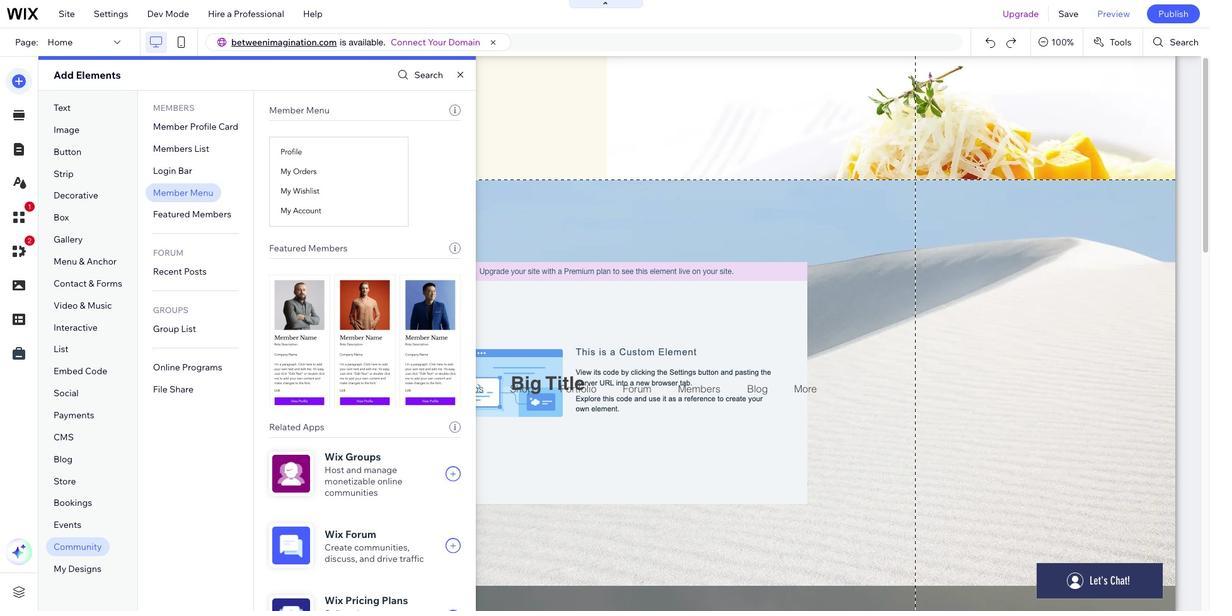 Task type: describe. For each thing, give the bounding box(es) containing it.
and inside wix groups host and manage monetizable online communities
[[346, 465, 362, 476]]

professional
[[234, 8, 284, 20]]

0 horizontal spatial forum
[[153, 248, 184, 258]]

0 horizontal spatial member menu
[[153, 187, 214, 198]]

2 vertical spatial member
[[153, 187, 188, 198]]

card
[[219, 121, 238, 132]]

1 button
[[6, 202, 35, 231]]

& for contact
[[89, 278, 94, 289]]

dev mode
[[147, 8, 189, 20]]

bar
[[178, 165, 192, 176]]

hire
[[208, 8, 225, 20]]

0 vertical spatial groups
[[153, 305, 189, 315]]

programs
[[182, 362, 222, 373]]

recent posts
[[153, 266, 207, 278]]

connect
[[391, 37, 426, 48]]

domain
[[449, 37, 481, 48]]

wix forum create communities, discuss, and drive traffic
[[325, 528, 424, 565]]

share
[[170, 384, 194, 395]]

cms
[[54, 432, 74, 443]]

tools
[[1110, 37, 1132, 48]]

anchor
[[87, 256, 117, 267]]

related apps
[[269, 422, 325, 433]]

group list
[[153, 324, 196, 335]]

help
[[303, 8, 323, 20]]

0 vertical spatial member
[[269, 105, 304, 116]]

3 wix from the top
[[325, 595, 343, 607]]

pricing
[[346, 595, 380, 607]]

create
[[325, 542, 352, 554]]

1 vertical spatial search button
[[395, 66, 443, 84]]

forms
[[96, 278, 122, 289]]

store
[[54, 476, 76, 487]]

mode
[[165, 8, 189, 20]]

monetizable
[[325, 476, 376, 487]]

menu & anchor
[[54, 256, 117, 267]]

embed code
[[54, 366, 107, 377]]

code
[[85, 366, 107, 377]]

list for group list
[[181, 324, 196, 335]]

upgrade
[[1003, 8, 1039, 20]]

elements
[[76, 69, 121, 81]]

group
[[153, 324, 179, 335]]

host
[[325, 465, 344, 476]]

preview button
[[1089, 0, 1140, 28]]

wix pricing plans
[[325, 595, 408, 607]]

member profile card
[[153, 121, 238, 132]]

text
[[54, 102, 71, 114]]

hire a professional
[[208, 8, 284, 20]]

1 horizontal spatial search button
[[1144, 28, 1211, 56]]

payments
[[54, 410, 94, 421]]

posts
[[184, 266, 207, 278]]

your
[[428, 37, 447, 48]]

2 horizontal spatial menu
[[306, 105, 330, 116]]

blog
[[54, 454, 73, 465]]

apps
[[303, 422, 325, 433]]

communities,
[[354, 542, 410, 554]]

file share
[[153, 384, 194, 395]]

video
[[54, 300, 78, 311]]

communities
[[325, 487, 378, 499]]

publish button
[[1148, 4, 1201, 23]]

& for video
[[80, 300, 86, 311]]

manage
[[364, 465, 397, 476]]

groups inside wix groups host and manage monetizable online communities
[[346, 451, 381, 463]]

social
[[54, 388, 79, 399]]

gallery
[[54, 234, 83, 245]]

embed
[[54, 366, 83, 377]]

and inside wix forum create communities, discuss, and drive traffic
[[360, 554, 375, 565]]

2 vertical spatial menu
[[54, 256, 77, 267]]

1 vertical spatial featured
[[269, 243, 306, 254]]

members list
[[153, 143, 209, 154]]

box
[[54, 212, 69, 223]]

2
[[28, 237, 32, 245]]

online programs
[[153, 362, 222, 373]]

music
[[88, 300, 112, 311]]



Task type: locate. For each thing, give the bounding box(es) containing it.
wix
[[325, 451, 343, 463], [325, 528, 343, 541], [325, 595, 343, 607]]

search button down is available. connect your domain
[[395, 66, 443, 84]]

search down publish
[[1171, 37, 1199, 48]]

1 vertical spatial forum
[[346, 528, 377, 541]]

1 vertical spatial and
[[360, 554, 375, 565]]

wix inside wix forum create communities, discuss, and drive traffic
[[325, 528, 343, 541]]

file
[[153, 384, 168, 395]]

dev
[[147, 8, 163, 20]]

100% button
[[1032, 28, 1083, 56]]

wix groups host and manage monetizable online communities
[[325, 451, 403, 499]]

groups up manage
[[346, 451, 381, 463]]

0 horizontal spatial search
[[415, 69, 443, 81]]

&
[[79, 256, 85, 267], [89, 278, 94, 289], [80, 300, 86, 311]]

list
[[194, 143, 209, 154], [181, 324, 196, 335], [54, 344, 69, 355]]

available.
[[349, 37, 386, 47]]

wix for wix forum
[[325, 528, 343, 541]]

wix up host
[[325, 451, 343, 463]]

add elements
[[54, 69, 121, 81]]

1 vertical spatial list
[[181, 324, 196, 335]]

contact
[[54, 278, 87, 289]]

related
[[269, 422, 301, 433]]

1 vertical spatial featured members
[[269, 243, 348, 254]]

events
[[54, 520, 81, 531]]

wix up create
[[325, 528, 343, 541]]

featured
[[153, 209, 190, 220], [269, 243, 306, 254]]

search down your
[[415, 69, 443, 81]]

settings
[[94, 8, 128, 20]]

wix inside wix groups host and manage monetizable online communities
[[325, 451, 343, 463]]

plans
[[382, 595, 408, 607]]

list up "embed"
[[54, 344, 69, 355]]

list for members list
[[194, 143, 209, 154]]

online
[[153, 362, 180, 373]]

and right host
[[346, 465, 362, 476]]

discuss,
[[325, 554, 358, 565]]

a
[[227, 8, 232, 20]]

image
[[54, 124, 80, 135]]

1 vertical spatial member
[[153, 121, 188, 132]]

1 horizontal spatial search
[[1171, 37, 1199, 48]]

0 vertical spatial forum
[[153, 248, 184, 258]]

designs
[[68, 564, 101, 575]]

strip
[[54, 168, 74, 179]]

list down profile
[[194, 143, 209, 154]]

1 vertical spatial menu
[[190, 187, 214, 198]]

1 vertical spatial wix
[[325, 528, 343, 541]]

0 vertical spatial search button
[[1144, 28, 1211, 56]]

forum up recent
[[153, 248, 184, 258]]

2 vertical spatial list
[[54, 344, 69, 355]]

1 vertical spatial member menu
[[153, 187, 214, 198]]

my designs
[[54, 564, 101, 575]]

2 button
[[6, 236, 35, 265]]

0 vertical spatial member menu
[[269, 105, 330, 116]]

wix left pricing on the left bottom
[[325, 595, 343, 607]]

& for menu
[[79, 256, 85, 267]]

forum up communities,
[[346, 528, 377, 541]]

0 vertical spatial wix
[[325, 451, 343, 463]]

is available. connect your domain
[[340, 37, 481, 48]]

0 vertical spatial and
[[346, 465, 362, 476]]

1 vertical spatial groups
[[346, 451, 381, 463]]

0 horizontal spatial search button
[[395, 66, 443, 84]]

and left drive
[[360, 554, 375, 565]]

drive
[[377, 554, 398, 565]]

2 wix from the top
[[325, 528, 343, 541]]

member menu
[[269, 105, 330, 116], [153, 187, 214, 198]]

preview
[[1098, 8, 1131, 20]]

1 horizontal spatial groups
[[346, 451, 381, 463]]

0 horizontal spatial groups
[[153, 305, 189, 315]]

wix for wix groups
[[325, 451, 343, 463]]

bookings
[[54, 498, 92, 509]]

0 vertical spatial featured members
[[153, 209, 231, 220]]

video & music
[[54, 300, 112, 311]]

1 vertical spatial search
[[415, 69, 443, 81]]

1 wix from the top
[[325, 451, 343, 463]]

2 vertical spatial wix
[[325, 595, 343, 607]]

community
[[54, 542, 102, 553]]

profile
[[190, 121, 217, 132]]

& right video
[[80, 300, 86, 311]]

forum
[[153, 248, 184, 258], [346, 528, 377, 541]]

recent
[[153, 266, 182, 278]]

decorative
[[54, 190, 98, 201]]

my
[[54, 564, 66, 575]]

online
[[377, 476, 403, 487]]

groups
[[153, 305, 189, 315], [346, 451, 381, 463]]

contact & forms
[[54, 278, 122, 289]]

search
[[1171, 37, 1199, 48], [415, 69, 443, 81]]

& left anchor
[[79, 256, 85, 267]]

0 horizontal spatial menu
[[54, 256, 77, 267]]

login bar
[[153, 165, 192, 176]]

betweenimagination.com
[[231, 37, 337, 48]]

tools button
[[1084, 28, 1143, 56]]

button
[[54, 146, 82, 157]]

0 vertical spatial menu
[[306, 105, 330, 116]]

publish
[[1159, 8, 1189, 20]]

interactive
[[54, 322, 98, 333]]

0 vertical spatial &
[[79, 256, 85, 267]]

menu
[[306, 105, 330, 116], [190, 187, 214, 198], [54, 256, 77, 267]]

2 vertical spatial &
[[80, 300, 86, 311]]

list right group
[[181, 324, 196, 335]]

& left "forms"
[[89, 278, 94, 289]]

and
[[346, 465, 362, 476], [360, 554, 375, 565]]

add
[[54, 69, 74, 81]]

1
[[28, 203, 32, 211]]

0 horizontal spatial featured
[[153, 209, 190, 220]]

1 horizontal spatial featured
[[269, 243, 306, 254]]

home
[[48, 37, 73, 48]]

0 vertical spatial search
[[1171, 37, 1199, 48]]

0 vertical spatial list
[[194, 143, 209, 154]]

members
[[153, 103, 195, 113], [153, 143, 192, 154], [192, 209, 231, 220], [308, 243, 348, 254]]

featured members
[[153, 209, 231, 220], [269, 243, 348, 254]]

traffic
[[400, 554, 424, 565]]

1 horizontal spatial menu
[[190, 187, 214, 198]]

1 vertical spatial &
[[89, 278, 94, 289]]

groups up group list in the bottom left of the page
[[153, 305, 189, 315]]

save button
[[1050, 0, 1089, 28]]

site
[[59, 8, 75, 20]]

save
[[1059, 8, 1079, 20]]

member
[[269, 105, 304, 116], [153, 121, 188, 132], [153, 187, 188, 198]]

1 horizontal spatial forum
[[346, 528, 377, 541]]

1 horizontal spatial featured members
[[269, 243, 348, 254]]

1 horizontal spatial member menu
[[269, 105, 330, 116]]

100%
[[1052, 37, 1074, 48]]

0 vertical spatial featured
[[153, 209, 190, 220]]

is
[[340, 37, 346, 47]]

forum inside wix forum create communities, discuss, and drive traffic
[[346, 528, 377, 541]]

search button down publish 'button'
[[1144, 28, 1211, 56]]

0 horizontal spatial featured members
[[153, 209, 231, 220]]



Task type: vqa. For each thing, say whether or not it's contained in the screenshot.
Pricing
yes



